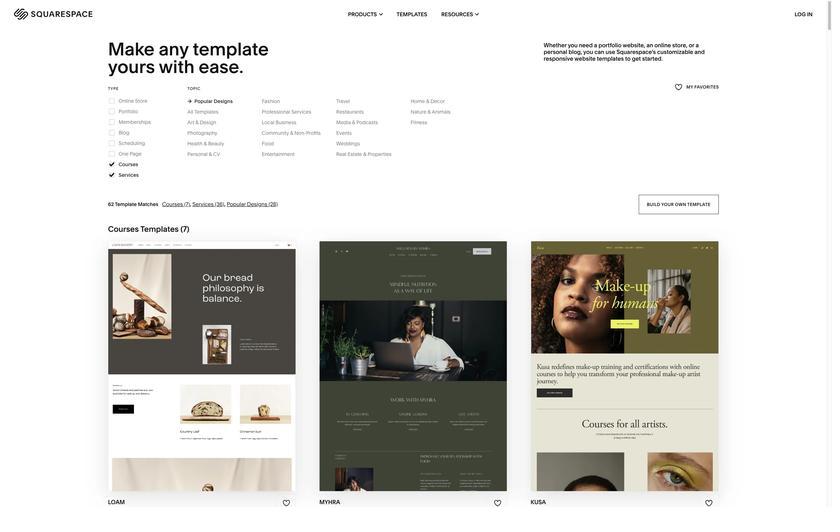 Task type: locate. For each thing, give the bounding box(es) containing it.
fitness link
[[411, 119, 435, 126]]

professional
[[262, 109, 290, 115]]

add kusa to your favorites list image
[[706, 500, 713, 507]]

need
[[579, 42, 593, 49]]

courses left (7)
[[162, 201, 183, 208]]

0 vertical spatial loam
[[209, 352, 230, 361]]

real estate & properties link
[[337, 151, 399, 157]]

1 preview from the left
[[176, 366, 206, 374]]

or
[[689, 42, 695, 49]]

1 vertical spatial courses
[[162, 201, 183, 208]]

real
[[337, 151, 347, 157]]

with
[[159, 56, 195, 78], [190, 352, 208, 361], [399, 352, 417, 361], [614, 352, 632, 361]]

memberships
[[119, 119, 151, 125]]

with for start with myhra
[[399, 352, 417, 361]]

2 horizontal spatial services
[[292, 109, 311, 115]]

& right media
[[352, 119, 356, 126]]

2 vertical spatial services
[[193, 201, 214, 208]]

with for start with kusa
[[614, 352, 632, 361]]

preview
[[176, 366, 206, 374], [385, 366, 415, 374], [599, 366, 630, 374]]

templates for all templates
[[195, 109, 219, 115]]

courses down 'one page'
[[119, 161, 138, 168]]

1 vertical spatial services
[[119, 172, 139, 178]]

type
[[108, 86, 119, 91]]

preview kusa
[[599, 366, 651, 374]]

start inside start with myhra button
[[376, 352, 397, 361]]

preview inside preview loam link
[[176, 366, 206, 374]]

services down 'one page'
[[119, 172, 139, 178]]

1 horizontal spatial services
[[193, 201, 214, 208]]

& right home
[[426, 98, 430, 104]]

& left the cv
[[209, 151, 212, 157]]

kusa inside button
[[633, 352, 652, 361]]

& for animals
[[428, 109, 431, 115]]

scheduling
[[119, 140, 145, 146]]

online store
[[119, 98, 148, 104]]

0 horizontal spatial ,
[[190, 201, 191, 208]]

1 a from the left
[[595, 42, 598, 49]]

courses down template at left
[[108, 224, 139, 234]]

weddings link
[[337, 140, 367, 147]]

2 vertical spatial templates
[[140, 224, 179, 234]]

start with loam
[[167, 352, 230, 361]]

fitness
[[411, 119, 428, 126]]

1 horizontal spatial templates
[[195, 109, 219, 115]]

popular right (36)
[[227, 201, 246, 208]]

make
[[108, 38, 155, 60]]

start up preview loam
[[167, 352, 188, 361]]

1 vertical spatial designs
[[247, 201, 268, 208]]

blog,
[[569, 48, 583, 55]]

courses (7) link
[[162, 201, 190, 208]]

1 vertical spatial templates
[[195, 109, 219, 115]]

0 vertical spatial templates
[[397, 11, 428, 17]]

loam image
[[109, 241, 296, 491]]

myhra image
[[320, 241, 507, 491]]

with up preview myhra
[[399, 352, 417, 361]]

2 start from the left
[[376, 352, 397, 361]]

food
[[262, 140, 274, 147]]

& right estate
[[363, 151, 367, 157]]

0 vertical spatial designs
[[214, 98, 233, 104]]

an
[[647, 42, 654, 49]]

template inside make any template yours with ease.
[[193, 38, 269, 60]]

start for preview loam
[[167, 352, 188, 361]]

2 vertical spatial myhra
[[320, 499, 340, 506]]

start up preview myhra
[[376, 352, 397, 361]]

& right the art
[[196, 119, 199, 126]]

1 start from the left
[[167, 352, 188, 361]]

page
[[130, 151, 142, 157]]

design
[[200, 119, 216, 126]]

& for beauty
[[204, 140, 207, 147]]

add loam to your favorites list image
[[283, 500, 291, 507]]

one page
[[119, 151, 142, 157]]

& right health on the top left of page
[[204, 140, 207, 147]]

with up preview kusa
[[614, 352, 632, 361]]

templates
[[397, 11, 428, 17], [195, 109, 219, 115], [140, 224, 179, 234]]

0 horizontal spatial services
[[119, 172, 139, 178]]

0 horizontal spatial template
[[193, 38, 269, 60]]

preview down start with loam at bottom left
[[176, 366, 206, 374]]

squarespace logo image
[[14, 8, 92, 20]]

a right need
[[595, 42, 598, 49]]

customizable
[[658, 48, 694, 55]]

0 horizontal spatial designs
[[214, 98, 233, 104]]

profits
[[306, 130, 321, 136]]

start
[[167, 352, 188, 361], [376, 352, 397, 361], [591, 352, 612, 361]]

log
[[795, 11, 807, 17]]

preview myhra
[[385, 366, 443, 374]]

designs
[[214, 98, 233, 104], [247, 201, 268, 208]]

popular
[[195, 98, 213, 104], [227, 201, 246, 208]]

preview down start with myhra
[[385, 366, 415, 374]]

entertainment link
[[262, 151, 302, 157]]

online
[[655, 42, 672, 49]]

1 horizontal spatial popular
[[227, 201, 246, 208]]

1 vertical spatial myhra
[[417, 366, 443, 374]]

ease.
[[199, 56, 244, 78]]

preview loam
[[176, 366, 229, 374]]

& for cv
[[209, 151, 212, 157]]

one
[[119, 151, 129, 157]]

designs up all templates link
[[214, 98, 233, 104]]

2 vertical spatial kusa
[[531, 499, 546, 506]]

0 vertical spatial popular
[[195, 98, 213, 104]]

start inside start with loam button
[[167, 352, 188, 361]]

online
[[119, 98, 134, 104]]

whether you need a portfolio website, an online store, or a personal blog, you can use squarespace's customizable and responsive website templates to get started.
[[544, 42, 705, 62]]

get
[[633, 55, 641, 62]]

2 horizontal spatial preview
[[599, 366, 630, 374]]

62
[[108, 201, 114, 208]]

templates link
[[397, 0, 428, 28]]

and
[[695, 48, 705, 55]]

2 preview from the left
[[385, 366, 415, 374]]

build your own template
[[647, 202, 711, 207]]

preview inside preview myhra link
[[385, 366, 415, 374]]

2 horizontal spatial start
[[591, 352, 612, 361]]

start up preview kusa
[[591, 352, 612, 361]]

1 horizontal spatial designs
[[247, 201, 268, 208]]

3 start from the left
[[591, 352, 612, 361]]

nature & animals link
[[411, 109, 458, 115]]

1 horizontal spatial template
[[688, 202, 711, 207]]

topic
[[188, 86, 201, 91]]

services up business
[[292, 109, 311, 115]]

food link
[[262, 140, 281, 147]]

0 horizontal spatial start
[[167, 352, 188, 361]]

& left non-
[[290, 130, 294, 136]]

services
[[292, 109, 311, 115], [119, 172, 139, 178], [193, 201, 214, 208]]

1 horizontal spatial ,
[[224, 201, 226, 208]]

popular up "all templates"
[[195, 98, 213, 104]]

designs left (28)
[[247, 201, 268, 208]]

preview inside preview kusa link
[[599, 366, 630, 374]]

1 horizontal spatial a
[[696, 42, 699, 49]]

& right nature
[[428, 109, 431, 115]]

kusa image
[[531, 241, 719, 491]]

2 vertical spatial courses
[[108, 224, 139, 234]]

1 vertical spatial loam
[[208, 366, 229, 374]]

podcasts
[[357, 119, 378, 126]]

0 vertical spatial kusa
[[633, 352, 652, 361]]

0 horizontal spatial templates
[[140, 224, 179, 234]]

with inside make any template yours with ease.
[[159, 56, 195, 78]]

with up topic
[[159, 56, 195, 78]]

a right or
[[696, 42, 699, 49]]

kusa
[[633, 352, 652, 361], [632, 366, 651, 374], [531, 499, 546, 506]]

website,
[[623, 42, 646, 49]]

1 vertical spatial template
[[688, 202, 711, 207]]

events link
[[337, 130, 359, 136]]

popular designs link
[[188, 98, 233, 104]]

, left popular designs (28) 'link'
[[224, 201, 226, 208]]

start inside start with kusa button
[[591, 352, 612, 361]]

1 vertical spatial kusa
[[632, 366, 651, 374]]

1 horizontal spatial start
[[376, 352, 397, 361]]

,
[[190, 201, 191, 208], [224, 201, 226, 208]]

preview for preview kusa
[[599, 366, 630, 374]]

whether
[[544, 42, 567, 49]]

cv
[[213, 151, 220, 157]]

services right (7)
[[193, 201, 214, 208]]

home
[[411, 98, 425, 104]]

0 horizontal spatial preview
[[176, 366, 206, 374]]

loam
[[209, 352, 230, 361], [208, 366, 229, 374], [108, 499, 125, 506]]

3 preview from the left
[[599, 366, 630, 374]]

preview down start with kusa
[[599, 366, 630, 374]]

favorites
[[695, 84, 719, 90]]

you left can
[[584, 48, 594, 55]]

you left need
[[568, 42, 578, 49]]

myhra
[[418, 352, 444, 361], [417, 366, 443, 374], [320, 499, 340, 506]]

2 horizontal spatial templates
[[397, 11, 428, 17]]

1 , from the left
[[190, 201, 191, 208]]

0 horizontal spatial a
[[595, 42, 598, 49]]

0 vertical spatial myhra
[[418, 352, 444, 361]]

0 horizontal spatial you
[[568, 42, 578, 49]]

2 vertical spatial loam
[[108, 499, 125, 506]]

courses for courses (7) , services (36) , popular designs (28)
[[162, 201, 183, 208]]

non-
[[295, 130, 307, 136]]

, left services (36) link
[[190, 201, 191, 208]]

with inside button
[[190, 352, 208, 361]]

0 vertical spatial template
[[193, 38, 269, 60]]

add myhra to your favorites list image
[[494, 500, 502, 507]]

loam element
[[109, 241, 296, 491]]

0 vertical spatial services
[[292, 109, 311, 115]]

0 vertical spatial courses
[[119, 161, 138, 168]]

0 horizontal spatial popular
[[195, 98, 213, 104]]

1 horizontal spatial preview
[[385, 366, 415, 374]]

community & non-profits link
[[262, 130, 328, 136]]

resources button
[[442, 0, 479, 28]]

template
[[193, 38, 269, 60], [688, 202, 711, 207]]

log             in link
[[795, 11, 813, 17]]

with up preview loam
[[190, 352, 208, 361]]

(36)
[[215, 201, 224, 208]]



Task type: vqa. For each thing, say whether or not it's contained in the screenshot.
Rotate Image
no



Task type: describe. For each thing, give the bounding box(es) containing it.
yours
[[108, 56, 155, 78]]

templates for courses templates ( 7 )
[[140, 224, 179, 234]]

start with myhra
[[376, 352, 444, 361]]

services (36) link
[[193, 201, 224, 208]]

courses for courses templates ( 7 )
[[108, 224, 139, 234]]

decor
[[431, 98, 445, 104]]

(28)
[[269, 201, 278, 208]]

preview for preview loam
[[176, 366, 206, 374]]

kusa element
[[531, 241, 719, 491]]

media
[[337, 119, 351, 126]]

health & beauty
[[188, 140, 224, 147]]

products
[[348, 11, 377, 17]]

fashion
[[262, 98, 280, 104]]

portfolio
[[599, 42, 622, 49]]

media & podcasts link
[[337, 119, 385, 126]]

myhra inside preview myhra link
[[417, 366, 443, 374]]

store,
[[673, 42, 688, 49]]

popular designs (28) link
[[227, 201, 278, 208]]

with for start with loam
[[190, 352, 208, 361]]

community & non-profits
[[262, 130, 321, 136]]

nature & animals
[[411, 109, 451, 115]]

blog
[[119, 129, 129, 136]]

matches
[[138, 201, 158, 208]]

start with kusa button
[[591, 347, 660, 366]]

62 template matches
[[108, 201, 158, 208]]

make any template yours with ease.
[[108, 38, 273, 78]]

local business
[[262, 119, 297, 126]]

community
[[262, 130, 289, 136]]

local business link
[[262, 119, 304, 126]]

restaurants link
[[337, 109, 371, 115]]

can
[[595, 48, 605, 55]]

all templates
[[188, 109, 219, 115]]

& for podcasts
[[352, 119, 356, 126]]

personal
[[544, 48, 568, 55]]

squarespace logo link
[[14, 8, 174, 20]]

squarespace's
[[617, 48, 656, 55]]

template
[[115, 201, 137, 208]]

real estate & properties
[[337, 151, 392, 157]]

to
[[626, 55, 631, 62]]

resources
[[442, 11, 474, 17]]

properties
[[368, 151, 392, 157]]

preview for preview myhra
[[385, 366, 415, 374]]

2 , from the left
[[224, 201, 226, 208]]

start for preview kusa
[[591, 352, 612, 361]]

travel
[[337, 98, 350, 104]]

media & podcasts
[[337, 119, 378, 126]]

templates
[[597, 55, 624, 62]]

professional services link
[[262, 109, 319, 115]]

beauty
[[208, 140, 224, 147]]

your
[[662, 202, 674, 207]]

use
[[606, 48, 616, 55]]

entertainment
[[262, 151, 295, 157]]

personal & cv
[[188, 151, 220, 157]]

start for preview myhra
[[376, 352, 397, 361]]

my
[[687, 84, 694, 90]]

store
[[135, 98, 148, 104]]

portfolio
[[119, 108, 138, 115]]

home & decor link
[[411, 98, 452, 104]]

any
[[159, 38, 189, 60]]

own
[[676, 202, 687, 207]]

1 horizontal spatial you
[[584, 48, 594, 55]]

nature
[[411, 109, 427, 115]]

responsive
[[544, 55, 574, 62]]

loam inside button
[[209, 352, 230, 361]]

)
[[187, 224, 190, 234]]

courses (7) , services (36) , popular designs (28)
[[162, 201, 278, 208]]

myhra element
[[320, 241, 507, 491]]

preview kusa link
[[599, 361, 651, 380]]

2 a from the left
[[696, 42, 699, 49]]

1 vertical spatial popular
[[227, 201, 246, 208]]

in
[[808, 11, 813, 17]]

fashion link
[[262, 98, 287, 104]]

& for decor
[[426, 98, 430, 104]]

personal & cv link
[[188, 151, 227, 157]]

popular designs
[[195, 98, 233, 104]]

business
[[276, 119, 297, 126]]

template inside build your own template button
[[688, 202, 711, 207]]

build your own template button
[[639, 195, 719, 214]]

& for design
[[196, 119, 199, 126]]

all
[[188, 109, 193, 115]]

courses for courses
[[119, 161, 138, 168]]

estate
[[348, 151, 362, 157]]

personal
[[188, 151, 208, 157]]

my favorites
[[687, 84, 719, 90]]

log             in
[[795, 11, 813, 17]]

photography link
[[188, 130, 225, 136]]

website
[[575, 55, 596, 62]]

myhra inside start with myhra button
[[418, 352, 444, 361]]

animals
[[432, 109, 451, 115]]

events
[[337, 130, 352, 136]]

health
[[188, 140, 203, 147]]

start with myhra button
[[376, 347, 452, 366]]

& for non-
[[290, 130, 294, 136]]

local
[[262, 119, 275, 126]]



